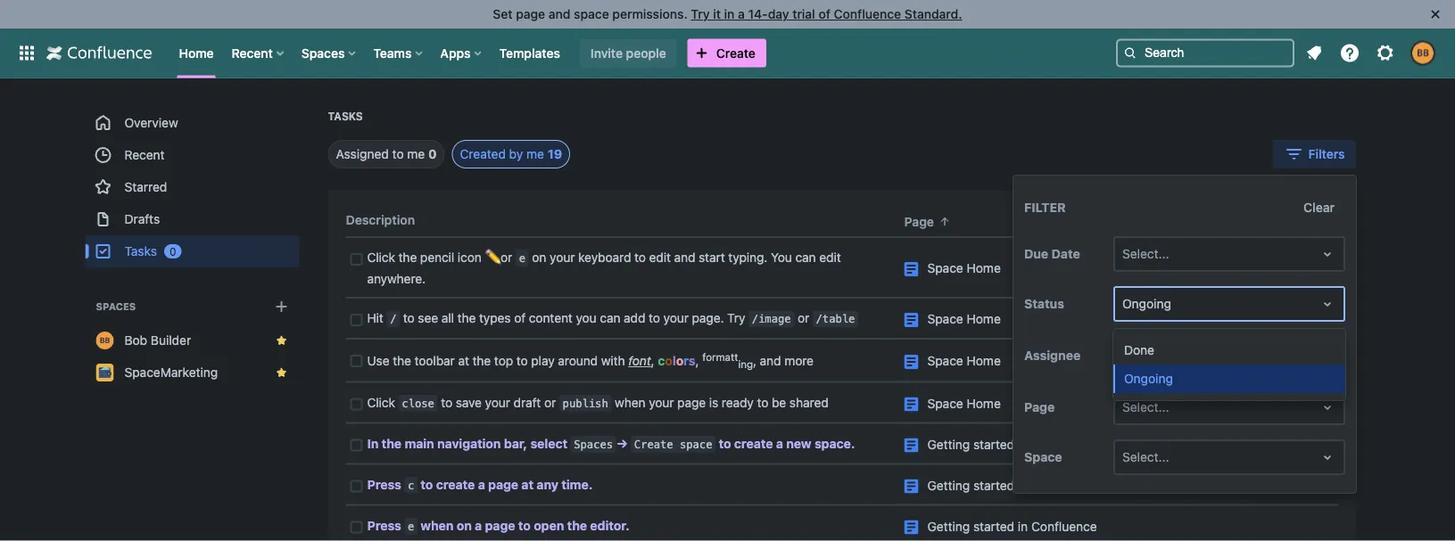 Task type: vqa. For each thing, say whether or not it's contained in the screenshot.
below
no



Task type: locate. For each thing, give the bounding box(es) containing it.
to left open
[[518, 519, 531, 533]]

create right →
[[634, 438, 674, 451]]

2 vertical spatial getting
[[928, 519, 970, 534]]

drafts
[[125, 212, 160, 227]]

by right created
[[509, 147, 523, 162]]

date left ascending sorting icon date in the top right of the page
[[1283, 215, 1311, 229]]

2 space home link from the top
[[928, 312, 1001, 327]]

due
[[1256, 215, 1280, 229], [1025, 247, 1049, 262]]

0 vertical spatial press
[[367, 477, 402, 492]]

1 vertical spatial 0
[[169, 245, 176, 258]]

0 vertical spatial started
[[974, 437, 1015, 452]]

1 vertical spatial spaces
[[96, 301, 136, 313]]

0 vertical spatial and
[[549, 7, 571, 21]]

0 vertical spatial e
[[519, 252, 526, 265]]

0 horizontal spatial o
[[665, 354, 673, 369]]

select right bar,
[[531, 436, 568, 451]]

page left ascending sorting icon page
[[905, 215, 935, 229]]

spaces right recent popup button
[[302, 46, 345, 60]]

1 horizontal spatial c
[[658, 354, 665, 369]]

spacemarketing link
[[85, 357, 299, 389]]

e right ✏️
[[519, 252, 526, 265]]

at right toolbar in the left bottom of the page
[[458, 354, 469, 369]]

2 open image from the top
[[1317, 447, 1339, 469]]

0 horizontal spatial me
[[407, 147, 425, 162]]

day
[[768, 7, 790, 21]]

2 horizontal spatial spaces
[[574, 438, 613, 451]]

bob builder link
[[85, 325, 299, 357]]

1 horizontal spatial create
[[716, 46, 756, 60]]

2 horizontal spatial ,
[[753, 354, 757, 369]]

open image for due date
[[1317, 244, 1339, 265]]

or right /image
[[798, 311, 810, 326]]

a down press c to create a page at any time.
[[475, 519, 482, 533]]

getting started in confluence link for the
[[928, 519, 1098, 534]]

starred
[[125, 180, 167, 195]]

/
[[390, 313, 397, 326]]

select
[[1180, 349, 1215, 363], [531, 436, 568, 451]]

page down assignee
[[1025, 400, 1055, 415]]

and inside use the toolbar at the top to play around with font , c o l o r s , formatt ing , and more
[[760, 354, 781, 369]]

2 started from the top
[[974, 478, 1015, 493]]

in for when on a page to open the editor.
[[1018, 519, 1028, 534]]

1 vertical spatial press
[[367, 519, 402, 533]]

1 vertical spatial create
[[436, 477, 475, 492]]

4 space home link from the top
[[928, 396, 1001, 411]]

1 horizontal spatial ,
[[696, 354, 699, 369]]

editor.
[[590, 519, 630, 533]]

and left start
[[674, 250, 696, 265]]

0 vertical spatial click
[[367, 250, 395, 265]]

1 click from the top
[[367, 250, 395, 265]]

due date down filter
[[1025, 247, 1081, 262]]

2 , from the left
[[696, 354, 699, 369]]

0 horizontal spatial create
[[436, 477, 475, 492]]

space home for when your page is ready to be shared
[[928, 396, 1001, 411]]

name
[[1235, 349, 1267, 363]]

space down is
[[680, 438, 713, 451]]

or right ✏️
[[501, 250, 513, 265]]

recent up starred
[[125, 148, 165, 162]]

press c to create a page at any time.
[[367, 477, 593, 492]]

0 horizontal spatial page
[[905, 215, 935, 229]]

home
[[179, 46, 214, 60], [967, 261, 1001, 276], [967, 312, 1001, 327], [967, 354, 1001, 369], [967, 396, 1001, 411]]

tasks
[[328, 110, 363, 123], [125, 244, 157, 259]]

click for close
[[367, 395, 395, 410]]

4 space home from the top
[[928, 396, 1001, 411]]

try it in a 14-day trial of confluence standard. link
[[691, 7, 963, 21]]

create
[[716, 46, 756, 60], [634, 438, 674, 451]]

e inside click the pencil icon ✏️ or e
[[519, 252, 526, 265]]

ongoing up done at the bottom right
[[1123, 297, 1172, 312]]

invite
[[591, 46, 623, 60]]

e
[[519, 252, 526, 265], [408, 520, 414, 533]]

0 vertical spatial at
[[458, 354, 469, 369]]

a
[[738, 7, 745, 21], [776, 436, 784, 451], [478, 477, 485, 492], [475, 519, 482, 533]]

getting started in confluence for time.
[[928, 478, 1098, 493]]

recent
[[232, 46, 273, 60], [125, 148, 165, 162]]

0 vertical spatial by
[[509, 147, 523, 162]]

e inside press e when on a page to open the editor.
[[408, 520, 414, 533]]

1 vertical spatial date
[[1052, 247, 1081, 262]]

0 vertical spatial create
[[716, 46, 756, 60]]

types
[[479, 311, 511, 326]]

0 horizontal spatial due date
[[1025, 247, 1081, 262]]

click left close at the left of page
[[367, 395, 395, 410]]

0 horizontal spatial when
[[421, 519, 454, 533]]

0 horizontal spatial due
[[1025, 247, 1049, 262]]

e down press c to create a page at any time.
[[408, 520, 414, 533]]

banner containing home
[[0, 28, 1456, 79]]

0 horizontal spatial create
[[634, 438, 674, 451]]

0 horizontal spatial by
[[509, 147, 523, 162]]

create down ready
[[734, 436, 773, 451]]

status element
[[1114, 287, 1346, 401]]

your
[[550, 250, 575, 265], [664, 311, 689, 326], [485, 395, 510, 410], [649, 395, 674, 410]]

0 vertical spatial open image
[[1317, 294, 1339, 315]]

getting for time.
[[928, 478, 970, 493]]

recent inside recent popup button
[[232, 46, 273, 60]]

can
[[796, 250, 816, 265], [600, 311, 621, 326]]

spaces
[[302, 46, 345, 60], [96, 301, 136, 313], [574, 438, 613, 451]]

publish
[[563, 397, 608, 410]]

1 vertical spatial of
[[514, 311, 526, 326]]

1 space home from the top
[[928, 261, 1001, 276]]

ongoing down search on the bottom right
[[1125, 372, 1174, 386]]

3 getting started in confluence link from the top
[[928, 519, 1098, 534]]

on down press c to create a page at any time.
[[457, 519, 472, 533]]

1 o from the left
[[665, 354, 673, 369]]

by
[[509, 147, 523, 162], [1218, 349, 1232, 363]]

→
[[617, 436, 628, 451]]

the right open
[[567, 519, 587, 533]]

3 started from the top
[[974, 519, 1015, 534]]

1 select... from the top
[[1123, 247, 1170, 262]]

page up press e when on a page to open the editor. at the bottom left
[[488, 477, 519, 492]]

2 space home from the top
[[928, 312, 1001, 327]]

1 vertical spatial select...
[[1123, 400, 1170, 415]]

1 vertical spatial by
[[1218, 349, 1232, 363]]

1 vertical spatial create
[[634, 438, 674, 451]]

me left 19
[[527, 147, 544, 162]]

of right types
[[514, 311, 526, 326]]

confluence image
[[46, 42, 152, 64], [46, 42, 152, 64]]

1 horizontal spatial edit
[[820, 250, 841, 265]]

space up invite
[[574, 7, 609, 21]]

0 left created
[[428, 147, 437, 162]]

edit left start
[[649, 250, 671, 265]]

due date left ascending sorting icon date in the top right of the page
[[1256, 215, 1311, 229]]

try right page.
[[728, 311, 746, 326]]

open image inside status element
[[1317, 294, 1339, 315]]

space home link
[[928, 261, 1001, 276], [928, 312, 1001, 327], [928, 354, 1001, 369], [928, 396, 1001, 411]]

date
[[1283, 215, 1311, 229], [1052, 247, 1081, 262]]

0 vertical spatial c
[[658, 354, 665, 369]]

me
[[407, 147, 425, 162], [527, 147, 544, 162]]

you
[[576, 311, 597, 326]]

tab list
[[307, 140, 571, 169]]

0 vertical spatial try
[[691, 7, 710, 21]]

space for ,
[[928, 354, 964, 369]]

3 select... from the top
[[1123, 450, 1170, 465]]

set
[[493, 7, 513, 21]]

the
[[399, 250, 417, 265], [458, 311, 476, 326], [393, 354, 411, 369], [473, 354, 491, 369], [382, 436, 402, 451], [567, 519, 587, 533]]

when down press c to create a page at any time.
[[421, 519, 454, 533]]

1 horizontal spatial me
[[527, 147, 544, 162]]

close image
[[1425, 4, 1447, 25]]

1 vertical spatial open image
[[1317, 447, 1339, 469]]

1 vertical spatial select
[[531, 436, 568, 451]]

2 getting started in confluence from the top
[[928, 478, 1098, 493]]

see
[[418, 311, 438, 326]]

by left the name
[[1218, 349, 1232, 363]]

recent right home 'link'
[[232, 46, 273, 60]]

unstar this space image
[[274, 366, 289, 380]]

due down filter
[[1025, 247, 1049, 262]]

, left the l
[[651, 354, 655, 369]]

your inside on your keyboard to edit and start typing. you can edit anywhere.
[[550, 250, 575, 265]]

your left keyboard
[[550, 250, 575, 265]]

2 getting from the top
[[928, 478, 970, 493]]

2 vertical spatial select...
[[1123, 450, 1170, 465]]

/table
[[816, 313, 855, 326]]

c left the l
[[658, 354, 665, 369]]

1 horizontal spatial at
[[522, 477, 534, 492]]

edit right you
[[820, 250, 841, 265]]

when
[[615, 395, 646, 410], [421, 519, 454, 533]]

create down set page and space permissions. try it in a 14-day trial of confluence standard.
[[716, 46, 756, 60]]

on right ✏️
[[532, 250, 547, 265]]

ongoing
[[1123, 297, 1172, 312], [1125, 372, 1174, 386]]

create button
[[688, 39, 767, 67]]

0 vertical spatial date
[[1283, 215, 1311, 229]]

by inside tab list
[[509, 147, 523, 162]]

, right r
[[696, 354, 699, 369]]

2 vertical spatial getting started in confluence
[[928, 519, 1098, 534]]

create a space image
[[271, 296, 292, 318]]

3 , from the left
[[753, 354, 757, 369]]

space home
[[928, 261, 1001, 276], [928, 312, 1001, 327], [928, 354, 1001, 369], [928, 396, 1001, 411]]

hit
[[367, 311, 384, 326]]

bob builder
[[125, 333, 191, 348]]

of
[[819, 7, 831, 21], [514, 311, 526, 326]]

select... inside the due date 'element'
[[1123, 247, 1170, 262]]

0 vertical spatial space
[[574, 7, 609, 21]]

spaces inside in the main navigation bar, select spaces → create space to create a new space.
[[574, 438, 613, 451]]

with
[[601, 354, 625, 369]]

and right ing
[[760, 354, 781, 369]]

confluence for to create a page at any time.
[[1032, 478, 1098, 493]]

standard.
[[905, 7, 963, 21]]

, right formatt
[[753, 354, 757, 369]]

0
[[428, 147, 437, 162], [169, 245, 176, 258]]

at
[[458, 354, 469, 369], [522, 477, 534, 492]]

ready
[[722, 395, 754, 410]]

open image
[[1317, 244, 1339, 265], [1317, 397, 1339, 419]]

0 horizontal spatial c
[[408, 479, 414, 492]]

create
[[734, 436, 773, 451], [436, 477, 475, 492]]

1 open image from the top
[[1317, 294, 1339, 315]]

bar,
[[504, 436, 528, 451]]

recent inside the "recent" link
[[125, 148, 165, 162]]

try
[[691, 7, 710, 21], [728, 311, 746, 326]]

0 vertical spatial open image
[[1317, 244, 1339, 265]]

1 horizontal spatial o
[[676, 354, 684, 369]]

add
[[624, 311, 646, 326]]

search image
[[1124, 46, 1138, 60]]

0 horizontal spatial can
[[600, 311, 621, 326]]

1 horizontal spatial tasks
[[328, 110, 363, 123]]

1 vertical spatial getting started in confluence link
[[928, 478, 1098, 493]]

2 select... from the top
[[1123, 400, 1170, 415]]

getting
[[928, 437, 970, 452], [928, 478, 970, 493], [928, 519, 970, 534]]

ascending sorting icon date image
[[1315, 215, 1329, 229]]

in for to create a page at any time.
[[1018, 478, 1028, 493]]

1 getting started in confluence from the top
[[928, 437, 1098, 452]]

0 vertical spatial 0
[[428, 147, 437, 162]]

0 horizontal spatial ,
[[651, 354, 655, 369]]

5 page title icon image from the top
[[905, 439, 919, 453]]

3 space home link from the top
[[928, 354, 1001, 369]]

appswitcher icon image
[[16, 42, 37, 64]]

select left the name
[[1180, 349, 1215, 363]]

to right 'top'
[[517, 354, 528, 369]]

1 vertical spatial due
[[1025, 247, 1049, 262]]

recent button
[[226, 39, 291, 67]]

3 getting started in confluence from the top
[[928, 519, 1098, 534]]

keyboard
[[578, 250, 631, 265]]

tasks down the drafts on the top left
[[125, 244, 157, 259]]

2 click from the top
[[367, 395, 395, 410]]

at left 'any'
[[522, 477, 534, 492]]

open image inside the due date 'element'
[[1317, 244, 1339, 265]]

1 vertical spatial can
[[600, 311, 621, 326]]

click up anywhere.
[[367, 250, 395, 265]]

and
[[549, 7, 571, 21], [674, 250, 696, 265], [760, 354, 781, 369]]

1 page title icon image from the top
[[905, 262, 919, 277]]

0 vertical spatial due
[[1256, 215, 1280, 229]]

1 horizontal spatial by
[[1218, 349, 1232, 363]]

home inside 'link'
[[179, 46, 214, 60]]

it
[[713, 7, 721, 21]]

1 horizontal spatial due date
[[1256, 215, 1311, 229]]

0 vertical spatial tasks
[[328, 110, 363, 123]]

o left r
[[665, 354, 673, 369]]

1 vertical spatial click
[[367, 395, 395, 410]]

a left 14-
[[738, 7, 745, 21]]

getting started in confluence for the
[[928, 519, 1098, 534]]

1 horizontal spatial space
[[680, 438, 713, 451]]

and up global element
[[549, 7, 571, 21]]

1 vertical spatial e
[[408, 520, 414, 533]]

1 horizontal spatial try
[[728, 311, 746, 326]]

1 open image from the top
[[1317, 244, 1339, 265]]

date down filter
[[1052, 247, 1081, 262]]

when up →
[[615, 395, 646, 410]]

1 vertical spatial on
[[457, 519, 472, 533]]

1 horizontal spatial on
[[532, 250, 547, 265]]

spaces left →
[[574, 438, 613, 451]]

3 space home from the top
[[928, 354, 1001, 369]]

7 page title icon image from the top
[[905, 521, 919, 535]]

click
[[367, 250, 395, 265], [367, 395, 395, 410]]

more
[[785, 354, 814, 369]]

to left be
[[757, 395, 769, 410]]

1 horizontal spatial when
[[615, 395, 646, 410]]

0 vertical spatial select
[[1180, 349, 1215, 363]]

spaces button
[[296, 39, 363, 67]]

try left 'it'
[[691, 7, 710, 21]]

space.
[[815, 436, 855, 451]]

font
[[629, 354, 651, 369]]

0 vertical spatial getting
[[928, 437, 970, 452]]

spacemarketing
[[125, 366, 218, 380]]

2 open image from the top
[[1317, 397, 1339, 419]]

o left 's'
[[676, 354, 684, 369]]

1 me from the left
[[407, 147, 425, 162]]

me right assigned
[[407, 147, 425, 162]]

press
[[367, 477, 402, 492], [367, 519, 402, 533]]

,
[[651, 354, 655, 369], [696, 354, 699, 369], [753, 354, 757, 369]]

to
[[392, 147, 404, 162], [635, 250, 646, 265], [403, 311, 415, 326], [649, 311, 660, 326], [517, 354, 528, 369], [441, 395, 453, 410], [757, 395, 769, 410], [719, 436, 731, 451], [421, 477, 433, 492], [518, 519, 531, 533]]

3 getting from the top
[[928, 519, 970, 534]]

due up the due date 'element'
[[1256, 215, 1280, 229]]

click for the
[[367, 250, 395, 265]]

1 horizontal spatial of
[[819, 7, 831, 21]]

0 down drafts link
[[169, 245, 176, 258]]

1 vertical spatial getting started in confluence
[[928, 478, 1098, 493]]

c down main
[[408, 479, 414, 492]]

banner
[[0, 28, 1456, 79]]

can inside on your keyboard to edit and start typing. you can edit anywhere.
[[796, 250, 816, 265]]

press for to create a page at any time.
[[367, 477, 402, 492]]

overview link
[[85, 107, 299, 139]]

0 horizontal spatial select
[[531, 436, 568, 451]]

started for the
[[974, 519, 1015, 534]]

confluence for →
[[1032, 437, 1098, 452]]

1 vertical spatial when
[[421, 519, 454, 533]]

2 vertical spatial spaces
[[574, 438, 613, 451]]

4 page title icon image from the top
[[905, 398, 919, 412]]

to right keyboard
[[635, 250, 646, 265]]

to left 'save'
[[441, 395, 453, 410]]

unstar this space image
[[274, 334, 289, 348]]

page
[[516, 7, 546, 21], [678, 395, 706, 410], [488, 477, 519, 492], [485, 519, 515, 533]]

tab list containing assigned to me
[[307, 140, 571, 169]]

open image
[[1317, 294, 1339, 315], [1317, 447, 1339, 469]]

to right the /
[[403, 311, 415, 326]]

group
[[85, 107, 299, 268]]

spaces up bob
[[96, 301, 136, 313]]

created by me 19
[[460, 147, 563, 162]]

1 vertical spatial and
[[674, 250, 696, 265]]

teams button
[[368, 39, 430, 67]]

0 vertical spatial select...
[[1123, 247, 1170, 262]]

2 vertical spatial getting started in confluence link
[[928, 519, 1098, 534]]

2 vertical spatial and
[[760, 354, 781, 369]]

2 me from the left
[[527, 147, 544, 162]]

1 horizontal spatial e
[[519, 252, 526, 265]]

create down 'navigation'
[[436, 477, 475, 492]]

2 getting started in confluence link from the top
[[928, 478, 1098, 493]]

0 horizontal spatial at
[[458, 354, 469, 369]]

in
[[724, 7, 735, 21], [1018, 437, 1028, 452], [1018, 478, 1028, 493], [1018, 519, 1028, 534]]

page title icon image
[[905, 262, 919, 277], [905, 313, 919, 328], [905, 355, 919, 370], [905, 398, 919, 412], [905, 439, 919, 453], [905, 480, 919, 494], [905, 521, 919, 535]]

1 vertical spatial space
[[680, 438, 713, 451]]

0 horizontal spatial recent
[[125, 148, 165, 162]]

1 horizontal spatial page
[[1025, 400, 1055, 415]]

2 horizontal spatial and
[[760, 354, 781, 369]]

1 press from the top
[[367, 477, 402, 492]]

o
[[665, 354, 673, 369], [676, 354, 684, 369]]

2 press from the top
[[367, 519, 402, 533]]

1 horizontal spatial spaces
[[302, 46, 345, 60]]

settings icon image
[[1375, 42, 1397, 64]]

me for by
[[527, 147, 544, 162]]

drafts link
[[85, 204, 299, 236]]

of right trial at top
[[819, 7, 831, 21]]

tasks up assigned
[[328, 110, 363, 123]]



Task type: describe. For each thing, give the bounding box(es) containing it.
typing.
[[729, 250, 768, 265]]

due date element
[[1114, 237, 1346, 272]]

open image for page
[[1317, 397, 1339, 419]]

templates
[[499, 46, 560, 60]]

getting for the
[[928, 519, 970, 534]]

home for on your keyboard to edit and start typing. you can edit anywhere.
[[967, 261, 1001, 276]]

to down main
[[421, 477, 433, 492]]

apps button
[[435, 39, 489, 67]]

clear button
[[1293, 194, 1346, 222]]

is
[[709, 395, 719, 410]]

overview
[[125, 116, 178, 130]]

bob
[[125, 333, 147, 348]]

invite people
[[591, 46, 666, 60]]

1 horizontal spatial date
[[1283, 215, 1311, 229]]

help icon image
[[1340, 42, 1361, 64]]

you
[[771, 250, 792, 265]]

the right use
[[393, 354, 411, 369]]

0 horizontal spatial of
[[514, 311, 526, 326]]

set page and space permissions. try it in a 14-day trial of confluence standard.
[[493, 7, 963, 21]]

to right the add
[[649, 311, 660, 326]]

home for to save your draft or
[[967, 396, 1001, 411]]

open
[[534, 519, 564, 533]]

around
[[558, 354, 598, 369]]

home link
[[174, 39, 219, 67]]

1 getting started in confluence link from the top
[[928, 437, 1098, 452]]

group containing overview
[[85, 107, 299, 268]]

anywhere.
[[367, 272, 426, 287]]

permissions.
[[613, 7, 688, 21]]

draft
[[514, 395, 541, 410]]

2 page title icon image from the top
[[905, 313, 919, 328]]

space home link for when your page is ready to be shared
[[928, 396, 1001, 411]]

create inside in the main navigation bar, select spaces → create space to create a new space.
[[634, 438, 674, 451]]

select... for page
[[1123, 400, 1170, 415]]

1 edit from the left
[[649, 250, 671, 265]]

filter
[[1025, 200, 1066, 215]]

select... for space
[[1123, 450, 1170, 465]]

l
[[673, 354, 676, 369]]

0 vertical spatial create
[[734, 436, 773, 451]]

1 getting from the top
[[928, 437, 970, 452]]

1 started from the top
[[974, 437, 1015, 452]]

✏️
[[485, 250, 498, 265]]

use the toolbar at the top to play around with font , c o l o r s , formatt ing , and more
[[367, 351, 814, 371]]

created
[[460, 147, 506, 162]]

your down the l
[[649, 395, 674, 410]]

1 vertical spatial try
[[728, 311, 746, 326]]

0 vertical spatial of
[[819, 7, 831, 21]]

open image for select...
[[1317, 447, 1339, 469]]

c inside press c to create a page at any time.
[[408, 479, 414, 492]]

be
[[772, 395, 787, 410]]

a left new
[[776, 436, 784, 451]]

assigned
[[336, 147, 389, 162]]

1 vertical spatial at
[[522, 477, 534, 492]]

to right assigned
[[392, 147, 404, 162]]

page left is
[[678, 395, 706, 410]]

or right draft
[[544, 395, 556, 410]]

top
[[494, 354, 513, 369]]

people
[[626, 46, 666, 60]]

1 vertical spatial page
[[1025, 400, 1055, 415]]

navigation
[[437, 436, 501, 451]]

2 o from the left
[[676, 354, 684, 369]]

6 page title icon image from the top
[[905, 480, 919, 494]]

/image
[[752, 313, 791, 326]]

0 horizontal spatial space
[[574, 7, 609, 21]]

templates link
[[494, 39, 566, 67]]

14-
[[748, 7, 768, 21]]

home for to see all the types of content you can add to your page. try
[[967, 312, 1001, 327]]

0 horizontal spatial 0
[[169, 245, 176, 258]]

main
[[405, 436, 434, 451]]

formatt
[[703, 351, 738, 364]]

0 vertical spatial due date
[[1256, 215, 1311, 229]]

to inside use the toolbar at the top to play around with font , c o l o r s , formatt ing , and more
[[517, 354, 528, 369]]

click the pencil icon ✏️ or e
[[367, 250, 526, 265]]

the right in at the left
[[382, 436, 402, 451]]

hit / to see all the types of content you can add to your page. try /image or /table
[[367, 311, 855, 326]]

in
[[367, 436, 379, 451]]

apps
[[440, 46, 471, 60]]

teams
[[373, 46, 412, 60]]

recent link
[[85, 139, 299, 171]]

page.
[[692, 311, 724, 326]]

search
[[1121, 349, 1161, 363]]

ing
[[738, 359, 753, 371]]

select... for due date
[[1123, 247, 1170, 262]]

at inside use the toolbar at the top to play around with font , c o l o r s , formatt ing , and more
[[458, 354, 469, 369]]

start
[[699, 250, 725, 265]]

0 vertical spatial ongoing
[[1123, 297, 1172, 312]]

search or select by name
[[1121, 349, 1267, 363]]

space for when your page is ready to be shared
[[928, 396, 964, 411]]

1 horizontal spatial due
[[1256, 215, 1280, 229]]

1 vertical spatial due date
[[1025, 247, 1081, 262]]

click close to save your draft or publish when your page is ready to be shared
[[367, 395, 829, 410]]

space home link for ,
[[928, 354, 1001, 369]]

done
[[1125, 343, 1155, 358]]

press e when on a page to open the editor.
[[367, 519, 630, 533]]

on inside on your keyboard to edit and start typing. you can edit anywhere.
[[532, 250, 547, 265]]

r
[[684, 354, 689, 369]]

space home for ,
[[928, 354, 1001, 369]]

ascending sorting icon page image
[[938, 215, 952, 229]]

2 edit from the left
[[820, 250, 841, 265]]

global element
[[11, 28, 1113, 78]]

any
[[537, 477, 559, 492]]

use
[[367, 354, 390, 369]]

filters
[[1309, 147, 1346, 162]]

confluence for when on a page to open the editor.
[[1032, 519, 1098, 534]]

3 page title icon image from the top
[[905, 355, 919, 370]]

toolbar
[[415, 354, 455, 369]]

started for time.
[[974, 478, 1015, 493]]

shared
[[790, 395, 829, 410]]

Search field
[[1117, 39, 1295, 67]]

spaces inside popup button
[[302, 46, 345, 60]]

s
[[689, 354, 696, 369]]

to inside on your keyboard to edit and start typing. you can edit anywhere.
[[635, 250, 646, 265]]

starred link
[[85, 171, 299, 204]]

your left page.
[[664, 311, 689, 326]]

19
[[548, 147, 563, 162]]

the right all
[[458, 311, 476, 326]]

1 horizontal spatial 0
[[428, 147, 437, 162]]

icon
[[458, 250, 482, 265]]

space for or
[[928, 312, 964, 327]]

in the main navigation bar, select spaces → create space to create a new space.
[[367, 436, 855, 451]]

or right search on the bottom right
[[1165, 349, 1176, 363]]

home for ,
[[967, 354, 1001, 369]]

time.
[[562, 477, 593, 492]]

getting started in confluence link for time.
[[928, 478, 1098, 493]]

description
[[346, 213, 415, 228]]

0 horizontal spatial on
[[457, 519, 472, 533]]

the up anywhere.
[[399, 250, 417, 265]]

0 horizontal spatial spaces
[[96, 301, 136, 313]]

0 horizontal spatial try
[[691, 7, 710, 21]]

close
[[402, 397, 434, 410]]

assignee
[[1025, 349, 1081, 363]]

0 horizontal spatial tasks
[[125, 244, 157, 259]]

filters button
[[1273, 140, 1356, 169]]

1 space home link from the top
[[928, 261, 1001, 276]]

and inside on your keyboard to edit and start typing. you can edit anywhere.
[[674, 250, 696, 265]]

1 , from the left
[[651, 354, 655, 369]]

all
[[442, 311, 454, 326]]

your right 'save'
[[485, 395, 510, 410]]

open image for ongoing
[[1317, 294, 1339, 315]]

1 vertical spatial ongoing
[[1125, 372, 1174, 386]]

1 horizontal spatial select
[[1180, 349, 1215, 363]]

notification icon image
[[1304, 42, 1325, 64]]

0 horizontal spatial and
[[549, 7, 571, 21]]

me for to
[[407, 147, 425, 162]]

to down ready
[[719, 436, 731, 451]]

pencil
[[420, 250, 454, 265]]

on your keyboard to edit and start typing. you can edit anywhere.
[[367, 250, 845, 287]]

content
[[529, 311, 573, 326]]

page right set
[[516, 7, 546, 21]]

press for when on a page to open the editor.
[[367, 519, 402, 533]]

invite people button
[[580, 39, 677, 67]]

space home link for or
[[928, 312, 1001, 327]]

space home for or
[[928, 312, 1001, 327]]

0 vertical spatial when
[[615, 395, 646, 410]]

c inside use the toolbar at the top to play around with font , c o l o r s , formatt ing , and more
[[658, 354, 665, 369]]

create inside dropdown button
[[716, 46, 756, 60]]

a down 'navigation'
[[478, 477, 485, 492]]

the left 'top'
[[473, 354, 491, 369]]

clear
[[1304, 200, 1335, 215]]

page down press c to create a page at any time.
[[485, 519, 515, 533]]

builder
[[151, 333, 191, 348]]

in for →
[[1018, 437, 1028, 452]]

play
[[531, 354, 555, 369]]

space inside in the main navigation bar, select spaces → create space to create a new space.
[[680, 438, 713, 451]]



